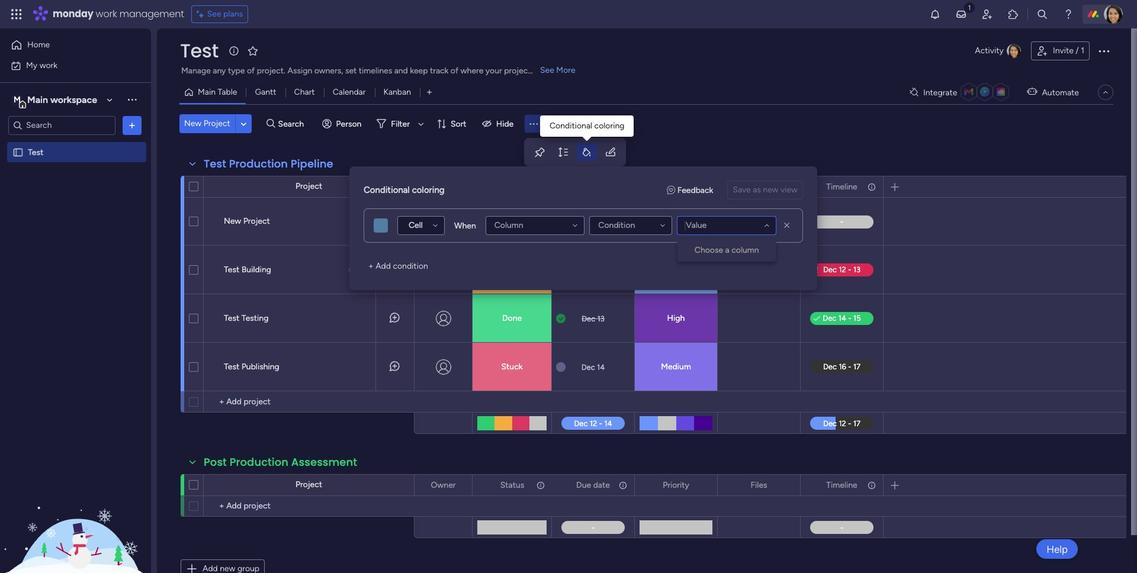 Task type: locate. For each thing, give the bounding box(es) containing it.
1 vertical spatial production
[[230, 455, 289, 470]]

timeline
[[827, 182, 858, 192], [827, 480, 858, 490]]

project up + add project text box
[[296, 480, 322, 490]]

value
[[686, 220, 707, 230]]

1 horizontal spatial of
[[451, 66, 459, 76]]

1 vertical spatial work
[[39, 60, 58, 70]]

0 vertical spatial work
[[96, 7, 117, 21]]

activity button
[[970, 41, 1027, 60]]

new down the main table button
[[184, 118, 202, 129]]

files for 1st files field
[[751, 182, 767, 192]]

dapulse checkmark sign image
[[814, 312, 820, 326]]

2 priority field from the top
[[660, 479, 692, 492]]

options image down workspace options image
[[126, 119, 138, 131]]

1 horizontal spatial coloring
[[594, 121, 625, 131]]

1 timeline from the top
[[827, 182, 858, 192]]

test building
[[224, 265, 271, 275]]

building
[[242, 265, 271, 275]]

test down new project button
[[204, 156, 226, 171]]

help
[[1047, 543, 1068, 555]]

as
[[753, 185, 761, 195]]

conditional coloring up cell
[[364, 185, 445, 195]]

new up test building
[[224, 216, 241, 226]]

production inside 'field'
[[230, 455, 289, 470]]

gantt button
[[246, 83, 285, 102]]

0 vertical spatial see
[[207, 9, 221, 19]]

0 vertical spatial files
[[751, 182, 767, 192]]

see inside 'button'
[[207, 9, 221, 19]]

production down v2 search icon
[[229, 156, 288, 171]]

1
[[1081, 46, 1085, 56], [398, 269, 401, 276]]

due date
[[576, 480, 610, 490]]

test testing
[[224, 313, 269, 323]]

production for test
[[229, 156, 288, 171]]

of right the type
[[247, 66, 255, 76]]

stuck
[[501, 362, 523, 372]]

test left publishing
[[224, 362, 240, 372]]

integrate
[[923, 87, 957, 97]]

1 files from the top
[[751, 182, 767, 192]]

column
[[494, 220, 523, 230]]

0 vertical spatial owner field
[[428, 180, 459, 193]]

0 vertical spatial timeline field
[[824, 180, 860, 193]]

invite
[[1053, 46, 1074, 56]]

autopilot image
[[1027, 84, 1037, 99]]

column information image for second timeline field from the top of the page
[[867, 481, 877, 490]]

activity
[[975, 46, 1004, 56]]

1 horizontal spatial work
[[96, 7, 117, 21]]

0 vertical spatial dec
[[582, 314, 595, 323]]

1 vertical spatial conditional
[[364, 185, 410, 195]]

main workspace
[[27, 94, 97, 105]]

of right track
[[451, 66, 459, 76]]

see more link
[[539, 65, 577, 76]]

dec left 13
[[582, 314, 595, 323]]

/
[[1076, 46, 1079, 56]]

notifications image
[[929, 8, 941, 20]]

Owner field
[[428, 180, 459, 193], [428, 479, 459, 492]]

kanban
[[384, 87, 411, 97]]

0 vertical spatial conditional coloring
[[550, 121, 625, 131]]

monday work management
[[53, 7, 184, 21]]

files for 2nd files field
[[751, 480, 767, 490]]

1 vertical spatial options image
[[126, 119, 138, 131]]

1 vertical spatial dec
[[581, 363, 595, 372]]

conditional right "menu" 'icon' on the top left of page
[[550, 121, 592, 131]]

1 horizontal spatial options image
[[618, 475, 626, 496]]

0 vertical spatial coloring
[[594, 121, 625, 131]]

1 vertical spatial timeline
[[827, 480, 858, 490]]

not
[[490, 217, 504, 227]]

0 vertical spatial priority
[[663, 182, 689, 192]]

select product image
[[11, 8, 23, 20]]

v2 search image
[[266, 117, 275, 130]]

project left angle down image
[[204, 118, 230, 129]]

test inside test production pipeline field
[[204, 156, 226, 171]]

production right post in the bottom of the page
[[230, 455, 289, 470]]

public board image
[[12, 147, 24, 158]]

not started
[[490, 217, 534, 227]]

1 vertical spatial priority
[[663, 480, 689, 490]]

0 horizontal spatial main
[[27, 94, 48, 105]]

option
[[0, 142, 151, 144]]

0 horizontal spatial work
[[39, 60, 58, 70]]

work right my
[[39, 60, 58, 70]]

0 horizontal spatial coloring
[[412, 185, 445, 195]]

help image
[[1063, 8, 1075, 20]]

Search field
[[275, 116, 311, 132]]

filter
[[391, 119, 410, 129]]

options image
[[1097, 44, 1111, 58], [126, 119, 138, 131], [618, 475, 626, 496]]

new project up test building
[[224, 216, 270, 226]]

1 vertical spatial timeline field
[[824, 479, 860, 492]]

test left building
[[224, 265, 240, 275]]

work right monday
[[96, 7, 117, 21]]

see
[[207, 9, 221, 19], [540, 65, 554, 75]]

+ Add project text field
[[210, 499, 409, 514]]

test up manage
[[180, 37, 218, 64]]

main
[[198, 87, 216, 97], [27, 94, 48, 105]]

apps image
[[1008, 8, 1019, 20]]

options image
[[867, 177, 875, 197], [456, 475, 464, 496], [535, 475, 544, 496], [867, 475, 875, 496]]

home
[[27, 40, 50, 50]]

project up building
[[243, 216, 270, 226]]

of
[[247, 66, 255, 76], [451, 66, 459, 76]]

2 files from the top
[[751, 480, 767, 490]]

show board description image
[[227, 45, 241, 57]]

menu image
[[528, 118, 539, 129]]

see left 'plans'
[[207, 9, 221, 19]]

0 horizontal spatial 1
[[398, 269, 401, 276]]

column information image
[[867, 182, 877, 192], [618, 481, 628, 490], [867, 481, 877, 490]]

save as new view button
[[728, 181, 803, 200]]

Search in workspace field
[[25, 118, 99, 132]]

m
[[14, 94, 21, 105]]

+ Add project text field
[[210, 395, 409, 409]]

see left more
[[540, 65, 554, 75]]

production
[[229, 156, 288, 171], [230, 455, 289, 470]]

arrow down image
[[414, 117, 428, 131]]

dec left 14
[[581, 363, 595, 372]]

1 vertical spatial files
[[751, 480, 767, 490]]

1 vertical spatial owner field
[[428, 479, 459, 492]]

publishing
[[242, 362, 279, 372]]

+ add condition button
[[364, 257, 433, 276]]

1 right /
[[1081, 46, 1085, 56]]

1 image
[[964, 1, 975, 14]]

hide
[[496, 119, 514, 129]]

0 horizontal spatial options image
[[126, 119, 138, 131]]

1 right add
[[398, 269, 401, 276]]

see more
[[540, 65, 576, 75]]

work inside my work button
[[39, 60, 58, 70]]

0 vertical spatial files field
[[748, 180, 770, 193]]

add to favorites image
[[247, 45, 259, 57]]

type
[[228, 66, 245, 76]]

project down pipeline
[[296, 181, 322, 191]]

invite members image
[[982, 8, 993, 20]]

main right workspace "icon"
[[27, 94, 48, 105]]

testing
[[242, 313, 269, 323]]

help button
[[1037, 540, 1078, 559]]

main for main table
[[198, 87, 216, 97]]

1 vertical spatial new
[[224, 216, 241, 226]]

conditional coloring right "menu" 'icon' on the top left of page
[[550, 121, 625, 131]]

0 horizontal spatial see
[[207, 9, 221, 19]]

where
[[461, 66, 484, 76]]

0 horizontal spatial conditional coloring
[[364, 185, 445, 195]]

project inside button
[[204, 118, 230, 129]]

conditional up cell
[[364, 185, 410, 195]]

new project down the main table button
[[184, 118, 230, 129]]

0 vertical spatial new project
[[184, 118, 230, 129]]

see plans button
[[191, 5, 248, 23]]

conditional
[[550, 121, 592, 131], [364, 185, 410, 195]]

work
[[96, 7, 117, 21], [39, 60, 58, 70]]

0 vertical spatial owner
[[431, 182, 456, 192]]

test left testing
[[224, 313, 240, 323]]

save as new view
[[733, 185, 798, 195]]

0 vertical spatial timeline
[[827, 182, 858, 192]]

and
[[394, 66, 408, 76]]

0 vertical spatial conditional
[[550, 121, 592, 131]]

dec 13
[[582, 314, 605, 323]]

1 horizontal spatial see
[[540, 65, 554, 75]]

feedback link
[[667, 184, 713, 196]]

1 horizontal spatial main
[[198, 87, 216, 97]]

owner
[[431, 182, 456, 192], [431, 480, 456, 490]]

options image right date
[[618, 475, 626, 496]]

main left table
[[198, 87, 216, 97]]

new
[[763, 185, 779, 195]]

2 files field from the top
[[748, 479, 770, 492]]

workspace selection element
[[11, 93, 99, 108]]

0 vertical spatial options image
[[1097, 44, 1111, 58]]

1 horizontal spatial 1
[[1081, 46, 1085, 56]]

new
[[184, 118, 202, 129], [224, 216, 241, 226]]

options image for 2nd timeline field from the bottom
[[867, 177, 875, 197]]

main inside button
[[198, 87, 216, 97]]

post
[[204, 455, 227, 470]]

Files field
[[748, 180, 770, 193], [748, 479, 770, 492]]

1 vertical spatial see
[[540, 65, 554, 75]]

started
[[506, 217, 534, 227]]

project.
[[257, 66, 285, 76]]

calendar
[[333, 87, 366, 97]]

condition
[[598, 220, 635, 230]]

0 vertical spatial new
[[184, 118, 202, 129]]

Timeline field
[[824, 180, 860, 193], [824, 479, 860, 492]]

choose a column
[[695, 245, 759, 255]]

my work button
[[7, 56, 127, 75]]

chart
[[294, 87, 315, 97]]

Priority field
[[660, 180, 692, 193], [660, 479, 692, 492]]

0 vertical spatial priority field
[[660, 180, 692, 193]]

2 priority from the top
[[663, 480, 689, 490]]

0 horizontal spatial new
[[184, 118, 202, 129]]

production inside field
[[229, 156, 288, 171]]

project
[[204, 118, 230, 129], [296, 181, 322, 191], [243, 216, 270, 226], [296, 480, 322, 490]]

automate
[[1042, 87, 1079, 97]]

v2 done deadline image
[[556, 313, 566, 324]]

0 vertical spatial production
[[229, 156, 288, 171]]

save
[[733, 185, 751, 195]]

options image right /
[[1097, 44, 1111, 58]]

kanban button
[[375, 83, 420, 102]]

condition
[[393, 261, 428, 271]]

track
[[430, 66, 449, 76]]

workspace
[[50, 94, 97, 105]]

test right public board icon
[[28, 147, 43, 157]]

1 vertical spatial files field
[[748, 479, 770, 492]]

1 vertical spatial owner
[[431, 480, 456, 490]]

main inside workspace selection 'element'
[[27, 94, 48, 105]]

person
[[336, 119, 362, 129]]

0 horizontal spatial of
[[247, 66, 255, 76]]

work for my
[[39, 60, 58, 70]]

invite / 1
[[1053, 46, 1085, 56]]

1 horizontal spatial conditional
[[550, 121, 592, 131]]

1 priority field from the top
[[660, 180, 692, 193]]

1 vertical spatial priority field
[[660, 479, 692, 492]]

files
[[751, 182, 767, 192], [751, 480, 767, 490]]

new project inside button
[[184, 118, 230, 129]]



Task type: vqa. For each thing, say whether or not it's contained in the screenshot.
small timeline column outline icon Show
no



Task type: describe. For each thing, give the bounding box(es) containing it.
any
[[213, 66, 226, 76]]

1 files field from the top
[[748, 180, 770, 193]]

v2 user feedback image
[[667, 185, 675, 195]]

1 vertical spatial new project
[[224, 216, 270, 226]]

my
[[26, 60, 37, 70]]

assessment
[[291, 455, 357, 470]]

add view image
[[427, 88, 432, 97]]

1 priority from the top
[[663, 182, 689, 192]]

column information image
[[536, 481, 546, 490]]

remove sort image
[[781, 220, 793, 232]]

1 owner from the top
[[431, 182, 456, 192]]

0 horizontal spatial conditional
[[364, 185, 410, 195]]

test for test production pipeline
[[204, 156, 226, 171]]

invite / 1 button
[[1031, 41, 1090, 60]]

Post Production Assessment field
[[201, 455, 360, 470]]

1 vertical spatial conditional coloring
[[364, 185, 445, 195]]

column information image for the due date field
[[618, 481, 628, 490]]

1 owner field from the top
[[428, 180, 459, 193]]

+ add condition
[[368, 261, 428, 271]]

plans
[[223, 9, 243, 19]]

assign
[[288, 66, 312, 76]]

search everything image
[[1037, 8, 1048, 20]]

2 vertical spatial options image
[[618, 475, 626, 496]]

choose
[[695, 245, 723, 255]]

due
[[576, 480, 591, 490]]

dec for dec 14
[[581, 363, 595, 372]]

workspace options image
[[126, 94, 138, 106]]

workspace image
[[11, 93, 23, 106]]

feedback
[[677, 185, 713, 195]]

your
[[486, 66, 502, 76]]

1 vertical spatial 1
[[398, 269, 401, 276]]

test for test publishing
[[224, 362, 240, 372]]

column information image for 2nd timeline field from the bottom
[[867, 182, 877, 192]]

test inside test list box
[[28, 147, 43, 157]]

sort
[[451, 119, 467, 129]]

table
[[218, 87, 237, 97]]

person button
[[317, 114, 369, 133]]

done
[[502, 313, 522, 323]]

more
[[556, 65, 576, 75]]

filter button
[[372, 114, 428, 133]]

dec for dec 13
[[582, 314, 595, 323]]

view
[[781, 185, 798, 195]]

2 owner from the top
[[431, 480, 456, 490]]

column
[[732, 245, 759, 255]]

Due date field
[[573, 479, 613, 492]]

manage any type of project. assign owners, set timelines and keep track of where your project stands.
[[181, 66, 559, 76]]

low
[[668, 265, 684, 275]]

options image for status field
[[535, 475, 544, 496]]

lottie animation element
[[0, 454, 151, 573]]

lottie animation image
[[0, 454, 151, 573]]

test publishing
[[224, 362, 279, 372]]

main table
[[198, 87, 237, 97]]

medium
[[661, 362, 691, 372]]

sort button
[[432, 114, 474, 133]]

test for test building
[[224, 265, 240, 275]]

new project button
[[179, 114, 235, 133]]

Test Production Pipeline field
[[201, 156, 336, 172]]

2 horizontal spatial options image
[[1097, 44, 1111, 58]]

Test field
[[177, 37, 221, 64]]

1 horizontal spatial conditional coloring
[[550, 121, 625, 131]]

1 button
[[376, 246, 414, 294]]

2 owner field from the top
[[428, 479, 459, 492]]

monday
[[53, 7, 93, 21]]

dapulse integrations image
[[910, 88, 919, 97]]

2 of from the left
[[451, 66, 459, 76]]

1 vertical spatial coloring
[[412, 185, 445, 195]]

see plans
[[207, 9, 243, 19]]

main table button
[[179, 83, 246, 102]]

2 timeline field from the top
[[824, 479, 860, 492]]

Status field
[[497, 479, 527, 492]]

angle down image
[[241, 119, 247, 128]]

a
[[725, 245, 730, 255]]

13
[[597, 314, 605, 323]]

main for main workspace
[[27, 94, 48, 105]]

high
[[667, 313, 685, 323]]

my work
[[26, 60, 58, 70]]

chart button
[[285, 83, 324, 102]]

project
[[504, 66, 531, 76]]

date
[[593, 480, 610, 490]]

set
[[345, 66, 357, 76]]

keep
[[410, 66, 428, 76]]

calendar button
[[324, 83, 375, 102]]

status
[[500, 480, 524, 490]]

stands.
[[533, 66, 559, 76]]

timelines
[[359, 66, 392, 76]]

work for monday
[[96, 7, 117, 21]]

test for test testing
[[224, 313, 240, 323]]

inbox image
[[955, 8, 967, 20]]

when
[[454, 221, 476, 231]]

see for see more
[[540, 65, 554, 75]]

1 of from the left
[[247, 66, 255, 76]]

management
[[119, 7, 184, 21]]

home button
[[7, 36, 127, 54]]

owners,
[[314, 66, 343, 76]]

add
[[376, 261, 391, 271]]

0 vertical spatial 1
[[1081, 46, 1085, 56]]

post production assessment
[[204, 455, 357, 470]]

cell
[[409, 220, 423, 230]]

test production pipeline
[[204, 156, 333, 171]]

1 horizontal spatial new
[[224, 216, 241, 226]]

see for see plans
[[207, 9, 221, 19]]

1 timeline field from the top
[[824, 180, 860, 193]]

pipeline
[[291, 156, 333, 171]]

test list box
[[0, 140, 151, 322]]

2 timeline from the top
[[827, 480, 858, 490]]

14
[[597, 363, 605, 372]]

james peterson image
[[1104, 5, 1123, 24]]

options image for second timeline field from the top of the page
[[867, 475, 875, 496]]

new inside button
[[184, 118, 202, 129]]

collapse board header image
[[1101, 88, 1111, 97]]

production for post
[[230, 455, 289, 470]]

+
[[368, 261, 374, 271]]

dec 14
[[581, 363, 605, 372]]



